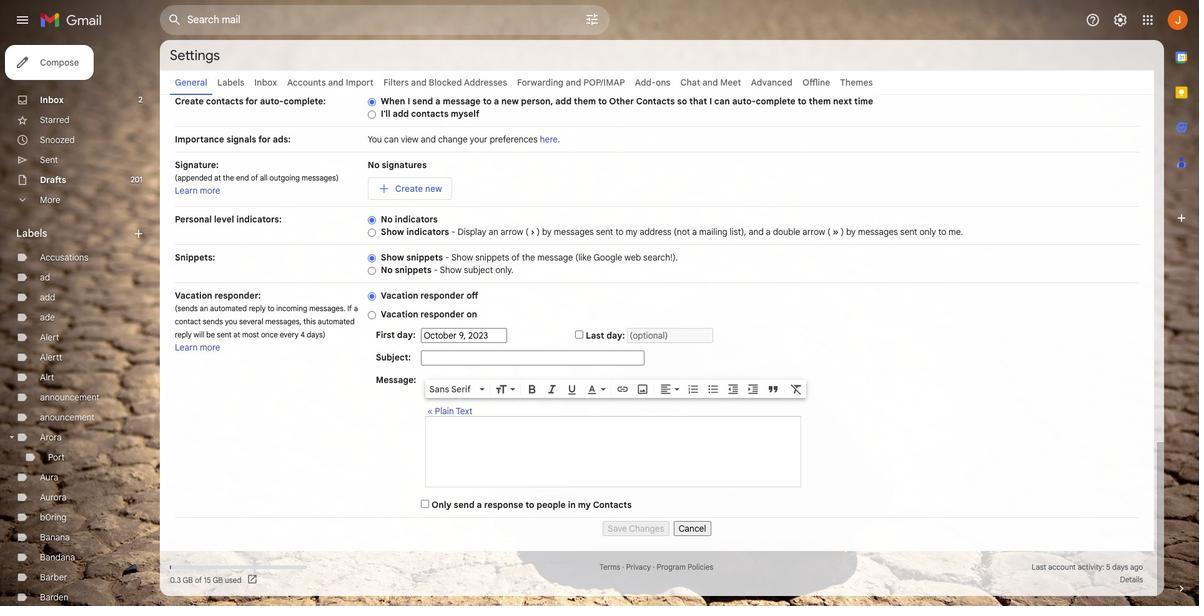 Task type: vqa. For each thing, say whether or not it's contained in the screenshot.
the From
no



Task type: describe. For each thing, give the bounding box(es) containing it.
alrt link
[[40, 372, 54, 383]]

themes link
[[841, 77, 873, 88]]

no for no indicators
[[381, 214, 393, 225]]

0 horizontal spatial message
[[443, 96, 481, 107]]

signals
[[227, 134, 256, 145]]

numbered list ‪(⌘⇧7)‬ image
[[688, 383, 700, 395]]

day: for last day:
[[607, 330, 625, 341]]

and right view
[[421, 134, 436, 145]]

several
[[239, 317, 264, 326]]

When I send a message to a new person, add them to Other Contacts so that I can auto-complete to them next time radio
[[368, 97, 376, 107]]

of for end
[[251, 173, 258, 182]]

terms
[[600, 562, 621, 572]]

2 ( from the left
[[828, 226, 831, 237]]

arora
[[40, 432, 62, 443]]

to down offline link
[[798, 96, 807, 107]]

if
[[348, 304, 352, 313]]

responder:
[[215, 290, 261, 301]]

new inside button
[[425, 183, 442, 194]]

create new
[[395, 183, 442, 194]]

response
[[484, 499, 524, 511]]

labels for labels link
[[217, 77, 244, 88]]

your
[[470, 134, 488, 145]]

1 ( from the left
[[526, 226, 529, 237]]

0.3
[[170, 575, 181, 585]]

more inside signature: (appended at the end of all outgoing messages) learn more
[[200, 185, 220, 196]]

add-ons link
[[635, 77, 671, 88]]

vacation responder: (sends an automated reply to incoming messages. if a contact sends you several messages, this automated reply will be sent at most once every 4 days) learn more
[[175, 290, 358, 353]]

inbox inside labels navigation
[[40, 94, 64, 106]]

First day: text field
[[421, 328, 508, 343]]

0 vertical spatial automated
[[210, 304, 247, 313]]

an inside vacation responder: (sends an automated reply to incoming messages. if a contact sends you several messages, this automated reply will be sent at most once every 4 days) learn more
[[200, 304, 208, 313]]

signature:
[[175, 159, 219, 171]]

(appended
[[175, 173, 212, 182]]

formatting options toolbar
[[426, 380, 807, 398]]

1 vertical spatial contacts
[[411, 108, 449, 119]]

save changes
[[608, 523, 665, 534]]

privacy link
[[626, 562, 651, 572]]

people
[[537, 499, 566, 511]]

show left subject
[[440, 264, 462, 276]]

15
[[204, 575, 211, 585]]

level
[[214, 214, 234, 225]]

general
[[175, 77, 207, 88]]

1 vertical spatial contacts
[[593, 499, 632, 511]]

add-
[[635, 77, 656, 88]]

complete:
[[284, 96, 326, 107]]

labels for labels heading at the top of the page
[[16, 227, 47, 240]]

vacation responder on
[[381, 309, 477, 320]]

0 vertical spatial contacts
[[206, 96, 244, 107]]

4
[[301, 330, 305, 339]]

this
[[304, 317, 316, 326]]

general link
[[175, 77, 207, 88]]

1 horizontal spatial the
[[522, 252, 535, 263]]

- for show snippets of the message (like google web search!).
[[446, 252, 450, 263]]

on
[[467, 309, 477, 320]]

show right show indicators option
[[381, 226, 404, 237]]

Vacation responder on radio
[[368, 310, 376, 320]]

1 auto- from the left
[[260, 96, 284, 107]]

learn inside vacation responder: (sends an automated reply to incoming messages. if a contact sends you several messages, this automated reply will be sent at most once every 4 days) learn more
[[175, 342, 198, 353]]

2 gb from the left
[[213, 575, 223, 585]]

days
[[1113, 562, 1129, 572]]

other
[[609, 96, 634, 107]]

of for snippets
[[512, 252, 520, 263]]

vacation for vacation responder off
[[381, 290, 418, 301]]

policies
[[688, 562, 714, 572]]

me.
[[949, 226, 964, 237]]

sends
[[203, 317, 223, 326]]

(like
[[576, 252, 592, 263]]

person,
[[521, 96, 553, 107]]

no snippets - show subject only.
[[381, 264, 514, 276]]

alert link
[[40, 332, 59, 343]]

1 · from the left
[[623, 562, 624, 572]]

2 horizontal spatial sent
[[901, 226, 918, 237]]

search!).
[[644, 252, 678, 263]]

2 ) from the left
[[841, 226, 844, 237]]

chat and meet
[[681, 77, 741, 88]]

forwarding and pop/imap link
[[517, 77, 625, 88]]

personal
[[175, 214, 212, 225]]

ade link
[[40, 312, 55, 323]]

alert
[[40, 332, 59, 343]]

show right show snippets 'option'
[[381, 252, 404, 263]]

filters and blocked addresses link
[[384, 77, 507, 88]]

for for contacts
[[246, 96, 258, 107]]

(not
[[674, 226, 690, 237]]

the inside signature: (appended at the end of all outgoing messages) learn more
[[223, 173, 234, 182]]

meet
[[721, 77, 741, 88]]

search mail image
[[164, 9, 186, 31]]

announcement link
[[40, 392, 100, 403]]

0.3 gb of 15 gb used
[[170, 575, 242, 585]]

drafts
[[40, 174, 66, 186]]

to inside vacation responder: (sends an automated reply to incoming messages. if a contact sends you several messages, this automated reply will be sent at most once every 4 days) learn more
[[268, 304, 275, 313]]

2 them from the left
[[809, 96, 831, 107]]

show up no snippets - show subject only.
[[452, 252, 473, 263]]

learn more link for responder:
[[175, 342, 220, 353]]

mailing
[[700, 226, 728, 237]]

and for filters
[[411, 77, 427, 88]]

port link
[[48, 452, 65, 463]]

bold ‪(⌘b)‬ image
[[526, 383, 539, 395]]

blocked
[[429, 77, 462, 88]]

learn inside signature: (appended at the end of all outgoing messages) learn more
[[175, 185, 198, 196]]

Vacation responder off radio
[[368, 292, 376, 301]]

settings
[[170, 47, 220, 63]]

snippets:
[[175, 252, 215, 263]]

vacation for vacation responder on
[[381, 309, 418, 320]]

program policies link
[[657, 562, 714, 572]]

signature: (appended at the end of all outgoing messages) learn more
[[175, 159, 339, 196]]

terms link
[[600, 562, 621, 572]]

every
[[280, 330, 299, 339]]

here
[[540, 134, 558, 145]]

1 i from the left
[[408, 96, 410, 107]]

1 horizontal spatial contacts
[[636, 96, 675, 107]]

offline link
[[803, 77, 831, 88]]

you can view and change your preferences here .
[[368, 134, 560, 145]]

1 gb from the left
[[183, 575, 193, 585]]

gmail image
[[40, 7, 108, 32]]

be
[[206, 330, 215, 339]]

add inside labels navigation
[[40, 292, 55, 303]]

0 vertical spatial reply
[[249, 304, 266, 313]]

aurora
[[40, 492, 67, 503]]

alertt link
[[40, 352, 62, 363]]

chat
[[681, 77, 701, 88]]

0 horizontal spatial reply
[[175, 330, 192, 339]]

1 vertical spatial send
[[454, 499, 475, 511]]

so
[[678, 96, 688, 107]]

1 arrow from the left
[[501, 226, 524, 237]]

learn more link for (appended
[[175, 185, 220, 196]]

message:
[[376, 374, 416, 386]]

create for create new
[[395, 183, 423, 194]]

and right list),
[[749, 226, 764, 237]]

bandana
[[40, 552, 75, 563]]

- for show subject only.
[[434, 264, 438, 276]]

importance signals for ads:
[[175, 134, 291, 145]]

when i send a message to a new person, add them to other contacts so that i can auto-complete to them next time
[[381, 96, 874, 107]]

pop/imap
[[584, 77, 625, 88]]

first day:
[[376, 329, 416, 341]]

1 them from the left
[[574, 96, 596, 107]]

to left people
[[526, 499, 535, 511]]

settings image
[[1114, 12, 1129, 27]]

to down pop/imap
[[599, 96, 607, 107]]

no for no signatures
[[368, 159, 380, 171]]

indicators for show
[[407, 226, 449, 237]]

support image
[[1086, 12, 1101, 27]]

2 · from the left
[[653, 562, 655, 572]]

0 vertical spatial send
[[413, 96, 433, 107]]

quote ‪(⌘⇧9)‬ image
[[768, 383, 780, 395]]

vacation responder off
[[381, 290, 479, 301]]

1 horizontal spatial inbox link
[[254, 77, 277, 88]]

create contacts for auto-complete:
[[175, 96, 326, 107]]

anouncement
[[40, 412, 95, 423]]

chat and meet link
[[681, 77, 741, 88]]

a left response
[[477, 499, 482, 511]]

insert image image
[[637, 383, 650, 395]]

view
[[401, 134, 419, 145]]

indicators:
[[237, 214, 282, 225]]



Task type: locate. For each thing, give the bounding box(es) containing it.
2 vertical spatial -
[[434, 264, 438, 276]]

0 horizontal spatial the
[[223, 173, 234, 182]]

0 horizontal spatial of
[[195, 575, 202, 585]]

1 vertical spatial labels
[[16, 227, 47, 240]]

starred link
[[40, 114, 70, 126]]

inbox up starred
[[40, 94, 64, 106]]

a left double
[[766, 226, 771, 237]]

2 arrow from the left
[[803, 226, 826, 237]]

vacation up (sends at bottom
[[175, 290, 212, 301]]

) right the »
[[841, 226, 844, 237]]

labels inside navigation
[[16, 227, 47, 240]]

1 horizontal spatial them
[[809, 96, 831, 107]]

1 horizontal spatial inbox
[[254, 77, 277, 88]]

2 horizontal spatial of
[[512, 252, 520, 263]]

2 learn from the top
[[175, 342, 198, 353]]

0 vertical spatial can
[[715, 96, 730, 107]]

0 horizontal spatial -
[[434, 264, 438, 276]]

- left display
[[452, 226, 456, 237]]

1 vertical spatial of
[[512, 252, 520, 263]]

1 messages from the left
[[554, 226, 594, 237]]

of left all on the left of the page
[[251, 173, 258, 182]]

contacts down labels link
[[206, 96, 244, 107]]

change
[[438, 134, 468, 145]]

day: right the fixed end date 'checkbox'
[[607, 330, 625, 341]]

0 vertical spatial inbox
[[254, 77, 277, 88]]

1 vertical spatial create
[[395, 183, 423, 194]]

advanced search options image
[[580, 7, 605, 32]]

0 vertical spatial more
[[200, 185, 220, 196]]

sent inside vacation responder: (sends an automated reply to incoming messages. if a contact sends you several messages, this automated reply will be sent at most once every 4 days) learn more
[[217, 330, 232, 339]]

0 horizontal spatial day:
[[397, 329, 416, 341]]

1 horizontal spatial at
[[234, 330, 240, 339]]

arora link
[[40, 432, 62, 443]]

1 vertical spatial add
[[393, 108, 409, 119]]

0 horizontal spatial can
[[384, 134, 399, 145]]

0 horizontal spatial contacts
[[593, 499, 632, 511]]

at right (appended
[[214, 173, 221, 182]]

the left end
[[223, 173, 234, 182]]

ago
[[1131, 562, 1144, 572]]

2 vertical spatial no
[[381, 264, 393, 276]]

a right (not
[[693, 226, 697, 237]]

Only send a response to people in my Contacts checkbox
[[421, 500, 430, 508]]

a right if in the left of the page
[[354, 304, 358, 313]]

1 learn more link from the top
[[175, 185, 220, 196]]

( left ›
[[526, 226, 529, 237]]

addresses
[[464, 77, 507, 88]]

a
[[436, 96, 441, 107], [494, 96, 499, 107], [693, 226, 697, 237], [766, 226, 771, 237], [354, 304, 358, 313], [477, 499, 482, 511]]

bulleted list ‪(⌘⇧8)‬ image
[[708, 383, 720, 395]]

messages.
[[309, 304, 346, 313]]

send up i'll add contacts myself
[[413, 96, 433, 107]]

incoming
[[277, 304, 308, 313]]

banana
[[40, 532, 70, 543]]

- for display an arrow (
[[452, 226, 456, 237]]

will
[[194, 330, 204, 339]]

0 vertical spatial add
[[556, 96, 572, 107]]

barden
[[40, 592, 69, 603]]

1 vertical spatial my
[[578, 499, 591, 511]]

Last day: text field
[[628, 328, 714, 343]]

aura
[[40, 472, 58, 483]]

program
[[657, 562, 686, 572]]

labels navigation
[[0, 40, 160, 606]]

when
[[381, 96, 405, 107]]

filters
[[384, 77, 409, 88]]

barber link
[[40, 572, 67, 583]]

learn down "will"
[[175, 342, 198, 353]]

vacation for vacation responder: (sends an automated reply to incoming messages. if a contact sends you several messages, this automated reply will be sent at most once every 4 days) learn more
[[175, 290, 212, 301]]

footer
[[160, 561, 1155, 586]]

tab list
[[1165, 40, 1200, 561]]

0 vertical spatial responder
[[421, 290, 465, 301]]

0 horizontal spatial my
[[578, 499, 591, 511]]

and right chat
[[703, 77, 718, 88]]

1 learn from the top
[[175, 185, 198, 196]]

1 horizontal spatial messages
[[859, 226, 899, 237]]

learn more link down (appended
[[175, 185, 220, 196]]

cancel
[[679, 523, 707, 534]]

1 horizontal spatial for
[[258, 134, 271, 145]]

1 vertical spatial indicators
[[407, 226, 449, 237]]

1 horizontal spatial message
[[538, 252, 573, 263]]

arrow left ›
[[501, 226, 524, 237]]

1 horizontal spatial contacts
[[411, 108, 449, 119]]

No indicators radio
[[368, 215, 376, 225]]

2 responder from the top
[[421, 309, 465, 320]]

contacts
[[636, 96, 675, 107], [593, 499, 632, 511]]

1 vertical spatial reply
[[175, 330, 192, 339]]

and right filters
[[411, 77, 427, 88]]

0 horizontal spatial arrow
[[501, 226, 524, 237]]

indicators for no
[[395, 214, 438, 225]]

filters and blocked addresses
[[384, 77, 507, 88]]

no right no snippets option
[[381, 264, 393, 276]]

2
[[138, 95, 142, 104]]

importance
[[175, 134, 224, 145]]

them down forwarding and pop/imap link
[[574, 96, 596, 107]]

ade
[[40, 312, 55, 323]]

0 vertical spatial last
[[586, 330, 605, 341]]

1 vertical spatial responder
[[421, 309, 465, 320]]

I'll add contacts myself radio
[[368, 110, 376, 119]]

) right ›
[[537, 226, 540, 237]]

0 horizontal spatial automated
[[210, 304, 247, 313]]

and
[[328, 77, 344, 88], [411, 77, 427, 88], [566, 77, 582, 88], [703, 77, 718, 88], [421, 134, 436, 145], [749, 226, 764, 237]]

by right the »
[[847, 226, 856, 237]]

reply down contact
[[175, 330, 192, 339]]

to down the addresses
[[483, 96, 492, 107]]

1 horizontal spatial an
[[489, 226, 499, 237]]

- up vacation responder off
[[434, 264, 438, 276]]

used
[[225, 575, 242, 585]]

of inside signature: (appended at the end of all outgoing messages) learn more
[[251, 173, 258, 182]]

0 horizontal spatial sent
[[217, 330, 232, 339]]

an right display
[[489, 226, 499, 237]]

labels up create contacts for auto-complete:
[[217, 77, 244, 88]]

new
[[502, 96, 519, 107], [425, 183, 442, 194]]

messages
[[554, 226, 594, 237], [859, 226, 899, 237]]

learn down (appended
[[175, 185, 198, 196]]

No snippets radio
[[368, 266, 376, 275]]

only.
[[496, 264, 514, 276]]

compose
[[40, 57, 79, 68]]

1 horizontal spatial ·
[[653, 562, 655, 572]]

create inside button
[[395, 183, 423, 194]]

labels down more
[[16, 227, 47, 240]]

create for create contacts for auto-complete:
[[175, 96, 204, 107]]

details
[[1121, 575, 1144, 584]]

0 horizontal spatial create
[[175, 96, 204, 107]]

1 horizontal spatial )
[[841, 226, 844, 237]]

1 horizontal spatial sent
[[596, 226, 614, 237]]

compose button
[[5, 45, 94, 80]]

snippets for show snippets of the message (like google web search!).
[[407, 252, 443, 263]]

1 horizontal spatial labels
[[217, 77, 244, 88]]

0 vertical spatial of
[[251, 173, 258, 182]]

1 vertical spatial automated
[[318, 317, 355, 326]]

last left account
[[1032, 562, 1047, 572]]

can
[[715, 96, 730, 107], [384, 134, 399, 145]]

0 vertical spatial -
[[452, 226, 456, 237]]

1 horizontal spatial can
[[715, 96, 730, 107]]

add down forwarding and pop/imap link
[[556, 96, 572, 107]]

1 vertical spatial new
[[425, 183, 442, 194]]

more button
[[0, 190, 150, 210]]

0 horizontal spatial inbox link
[[40, 94, 64, 106]]

vacation inside vacation responder: (sends an automated reply to incoming messages. if a contact sends you several messages, this automated reply will be sent at most once every 4 days) learn more
[[175, 290, 212, 301]]

send right only
[[454, 499, 475, 511]]

auto-
[[260, 96, 284, 107], [733, 96, 756, 107]]

None search field
[[160, 5, 610, 35]]

contacts down 'add-ons'
[[636, 96, 675, 107]]

0 vertical spatial an
[[489, 226, 499, 237]]

all
[[260, 173, 268, 182]]

for left ads:
[[258, 134, 271, 145]]

contacts up view
[[411, 108, 449, 119]]

1 vertical spatial learn
[[175, 342, 198, 353]]

snoozed
[[40, 134, 75, 146]]

and for forwarding
[[566, 77, 582, 88]]

1 horizontal spatial new
[[502, 96, 519, 107]]

drafts link
[[40, 174, 66, 186]]

sent left only
[[901, 226, 918, 237]]

privacy
[[626, 562, 651, 572]]

more down (appended
[[200, 185, 220, 196]]

last for last day:
[[586, 330, 605, 341]]

Show snippets radio
[[368, 254, 376, 263]]

0 horizontal spatial contacts
[[206, 96, 244, 107]]

· right privacy link
[[653, 562, 655, 572]]

2 learn more link from the top
[[175, 342, 220, 353]]

indent less ‪(⌘[)‬ image
[[728, 383, 740, 395]]

last day:
[[586, 330, 625, 341]]

labels heading
[[16, 227, 132, 240]]

at
[[214, 173, 221, 182], [234, 330, 240, 339]]

2 messages from the left
[[859, 226, 899, 237]]

navigation
[[175, 518, 1140, 536]]

myself
[[451, 108, 480, 119]]

0 horizontal spatial for
[[246, 96, 258, 107]]

snippets up no snippets - show subject only.
[[407, 252, 443, 263]]

and left the import
[[328, 77, 344, 88]]

0 vertical spatial at
[[214, 173, 221, 182]]

advanced
[[751, 77, 793, 88]]

messages right the »
[[859, 226, 899, 237]]

0 horizontal spatial labels
[[16, 227, 47, 240]]

to left me.
[[939, 226, 947, 237]]

1 responder from the top
[[421, 290, 465, 301]]

to up messages,
[[268, 304, 275, 313]]

display
[[458, 226, 487, 237]]

accusations link
[[40, 252, 88, 263]]

· right 'terms'
[[623, 562, 624, 572]]

201
[[131, 175, 142, 184]]

0 vertical spatial new
[[502, 96, 519, 107]]

( left the »
[[828, 226, 831, 237]]

arrow left the »
[[803, 226, 826, 237]]

of
[[251, 173, 258, 182], [512, 252, 520, 263], [195, 575, 202, 585]]

activity:
[[1078, 562, 1105, 572]]

b0ring
[[40, 512, 67, 523]]

navigation containing save changes
[[175, 518, 1140, 536]]

day: for first day:
[[397, 329, 416, 341]]

a inside vacation responder: (sends an automated reply to incoming messages. if a contact sends you several messages, this automated reply will be sent at most once every 4 days) learn more
[[354, 304, 358, 313]]

google
[[594, 252, 623, 263]]

a up i'll add contacts myself
[[436, 96, 441, 107]]

alertt
[[40, 352, 62, 363]]

vacation
[[175, 290, 212, 301], [381, 290, 418, 301], [381, 309, 418, 320]]

follow link to manage storage image
[[247, 574, 259, 586]]

indicators down no indicators
[[407, 226, 449, 237]]

1 horizontal spatial i
[[710, 96, 713, 107]]

inbox link
[[254, 77, 277, 88], [40, 94, 64, 106]]

show
[[381, 226, 404, 237], [381, 252, 404, 263], [452, 252, 473, 263], [440, 264, 462, 276]]

gb right 0.3
[[183, 575, 193, 585]]

ad
[[40, 272, 50, 283]]

italic ‪(⌘i)‬ image
[[546, 383, 559, 395]]

inbox link up create contacts for auto-complete:
[[254, 77, 277, 88]]

Search mail text field
[[187, 14, 550, 26]]

1 vertical spatial last
[[1032, 562, 1047, 572]]

1 horizontal spatial automated
[[318, 317, 355, 326]]

1 vertical spatial at
[[234, 330, 240, 339]]

my left address
[[626, 226, 638, 237]]

message left (like
[[538, 252, 573, 263]]

1 vertical spatial learn more link
[[175, 342, 220, 353]]

responder for on
[[421, 309, 465, 320]]

snippets for show subject only.
[[395, 264, 432, 276]]

contacts up "save" on the bottom
[[593, 499, 632, 511]]

to up google
[[616, 226, 624, 237]]

accounts
[[287, 77, 326, 88]]

footer containing terms
[[160, 561, 1155, 586]]

more down be
[[200, 342, 220, 353]]

2 vertical spatial of
[[195, 575, 202, 585]]

auto- down the meet on the right of the page
[[733, 96, 756, 107]]

gb right '15'
[[213, 575, 223, 585]]

sent
[[40, 154, 58, 166]]

1 horizontal spatial last
[[1032, 562, 1047, 572]]

contacts
[[206, 96, 244, 107], [411, 108, 449, 119]]

1 vertical spatial inbox
[[40, 94, 64, 106]]

automated down the messages.
[[318, 317, 355, 326]]

more inside vacation responder: (sends an automated reply to incoming messages. if a contact sends you several messages, this automated reply will be sent at most once every 4 days) learn more
[[200, 342, 220, 353]]

create down the general
[[175, 96, 204, 107]]

for up signals
[[246, 96, 258, 107]]

terms · privacy · program policies
[[600, 562, 714, 572]]

at inside signature: (appended at the end of all outgoing messages) learn more
[[214, 173, 221, 182]]

Subject text field
[[421, 351, 645, 366]]

at inside vacation responder: (sends an automated reply to incoming messages. if a contact sends you several messages, this automated reply will be sent at most once every 4 days) learn more
[[234, 330, 240, 339]]

1 ) from the left
[[537, 226, 540, 237]]

the down ›
[[522, 252, 535, 263]]

automated up you
[[210, 304, 247, 313]]

save changes button
[[603, 521, 670, 536]]

responder
[[421, 290, 465, 301], [421, 309, 465, 320]]

responder down vacation responder off
[[421, 309, 465, 320]]

1 horizontal spatial send
[[454, 499, 475, 511]]

Show indicators radio
[[368, 228, 376, 237]]

1 horizontal spatial (
[[828, 226, 831, 237]]

b0ring link
[[40, 512, 67, 523]]

0 horizontal spatial new
[[425, 183, 442, 194]]

0 horizontal spatial (
[[526, 226, 529, 237]]

0 horizontal spatial an
[[200, 304, 208, 313]]

and for chat
[[703, 77, 718, 88]]

1 by from the left
[[542, 226, 552, 237]]

create down signatures
[[395, 183, 423, 194]]

snoozed link
[[40, 134, 75, 146]]

day: right first
[[397, 329, 416, 341]]

list),
[[730, 226, 747, 237]]

indicators down create new
[[395, 214, 438, 225]]

responder up vacation responder on
[[421, 290, 465, 301]]

anouncement link
[[40, 412, 95, 423]]

main menu image
[[15, 12, 30, 27]]

that
[[690, 96, 708, 107]]

0 vertical spatial labels
[[217, 77, 244, 88]]

0 vertical spatial learn
[[175, 185, 198, 196]]

- up no snippets - show subject only.
[[446, 252, 450, 263]]

i
[[408, 96, 410, 107], [710, 96, 713, 107]]

new down signatures
[[425, 183, 442, 194]]

2 i from the left
[[710, 96, 713, 107]]

snippets up vacation responder off
[[395, 264, 432, 276]]

last inside the last account activity: 5 days ago details
[[1032, 562, 1047, 572]]

1 vertical spatial -
[[446, 252, 450, 263]]

of up "only."
[[512, 252, 520, 263]]

snippets up "only."
[[476, 252, 510, 263]]

ads:
[[273, 134, 291, 145]]

my right in
[[578, 499, 591, 511]]

1 more from the top
[[200, 185, 220, 196]]

2 auto- from the left
[[733, 96, 756, 107]]

no signatures
[[368, 159, 427, 171]]

0 vertical spatial learn more link
[[175, 185, 220, 196]]

new left person, at top left
[[502, 96, 519, 107]]

barber
[[40, 572, 67, 583]]

2 vertical spatial add
[[40, 292, 55, 303]]

1 vertical spatial can
[[384, 134, 399, 145]]

1 vertical spatial more
[[200, 342, 220, 353]]

Vacation responder text field
[[426, 423, 801, 481]]

days)
[[307, 330, 326, 339]]

1 horizontal spatial add
[[393, 108, 409, 119]]

last for last account activity: 5 days ago details
[[1032, 562, 1047, 572]]

link ‪(⌘k)‬ image
[[617, 383, 630, 395]]

and for accounts
[[328, 77, 344, 88]]

1 horizontal spatial my
[[626, 226, 638, 237]]

by right ›
[[542, 226, 552, 237]]

you
[[368, 134, 382, 145]]

save
[[608, 523, 627, 534]]

underline ‪(⌘u)‬ image
[[566, 384, 579, 396]]

0 horizontal spatial by
[[542, 226, 552, 237]]

auto- up ads:
[[260, 96, 284, 107]]

0 horizontal spatial send
[[413, 96, 433, 107]]

0 horizontal spatial ·
[[623, 562, 624, 572]]

sent right be
[[217, 330, 232, 339]]

add up ade link
[[40, 292, 55, 303]]

2 more from the top
[[200, 342, 220, 353]]

can down the meet on the right of the page
[[715, 96, 730, 107]]

no right no indicators option
[[381, 214, 393, 225]]

0 horizontal spatial i
[[408, 96, 410, 107]]

0 vertical spatial contacts
[[636, 96, 675, 107]]

last right the fixed end date 'checkbox'
[[586, 330, 605, 341]]

1 horizontal spatial reply
[[249, 304, 266, 313]]

vacation up first day:
[[381, 309, 418, 320]]

vacation right vacation responder off option
[[381, 290, 418, 301]]

inbox up create contacts for auto-complete:
[[254, 77, 277, 88]]

1 horizontal spatial gb
[[213, 575, 223, 585]]

sans serif option
[[427, 383, 478, 395]]

learn more link down "will"
[[175, 342, 220, 353]]

reply up several
[[249, 304, 266, 313]]

learn more link
[[175, 185, 220, 196], [175, 342, 220, 353]]

remove formatting ‪(⌘\)‬ image
[[791, 383, 803, 395]]

them
[[574, 96, 596, 107], [809, 96, 831, 107]]

aura link
[[40, 472, 58, 483]]

1 horizontal spatial of
[[251, 173, 258, 182]]

inbox link up starred
[[40, 94, 64, 106]]

1 vertical spatial the
[[522, 252, 535, 263]]

can right you
[[384, 134, 399, 145]]

0 vertical spatial indicators
[[395, 214, 438, 225]]

an
[[489, 226, 499, 237], [200, 304, 208, 313]]

(
[[526, 226, 529, 237], [828, 226, 831, 237]]

labels
[[217, 77, 244, 88], [16, 227, 47, 240]]

0 vertical spatial inbox link
[[254, 77, 277, 88]]

only send a response to people in my contacts
[[432, 499, 632, 511]]

1 horizontal spatial create
[[395, 183, 423, 194]]

Last day: checkbox
[[576, 331, 584, 339]]

1 horizontal spatial auto-
[[733, 96, 756, 107]]

responder for off
[[421, 290, 465, 301]]

0 horizontal spatial at
[[214, 173, 221, 182]]

1 vertical spatial for
[[258, 134, 271, 145]]

indent more ‪(⌘])‬ image
[[748, 383, 760, 395]]

barden link
[[40, 592, 69, 603]]

2 by from the left
[[847, 226, 856, 237]]

only
[[432, 499, 452, 511]]

add link
[[40, 292, 55, 303]]

0 vertical spatial create
[[175, 96, 204, 107]]

2 horizontal spatial add
[[556, 96, 572, 107]]

at left 'most'
[[234, 330, 240, 339]]

for for signals
[[258, 134, 271, 145]]

a down the addresses
[[494, 96, 499, 107]]



